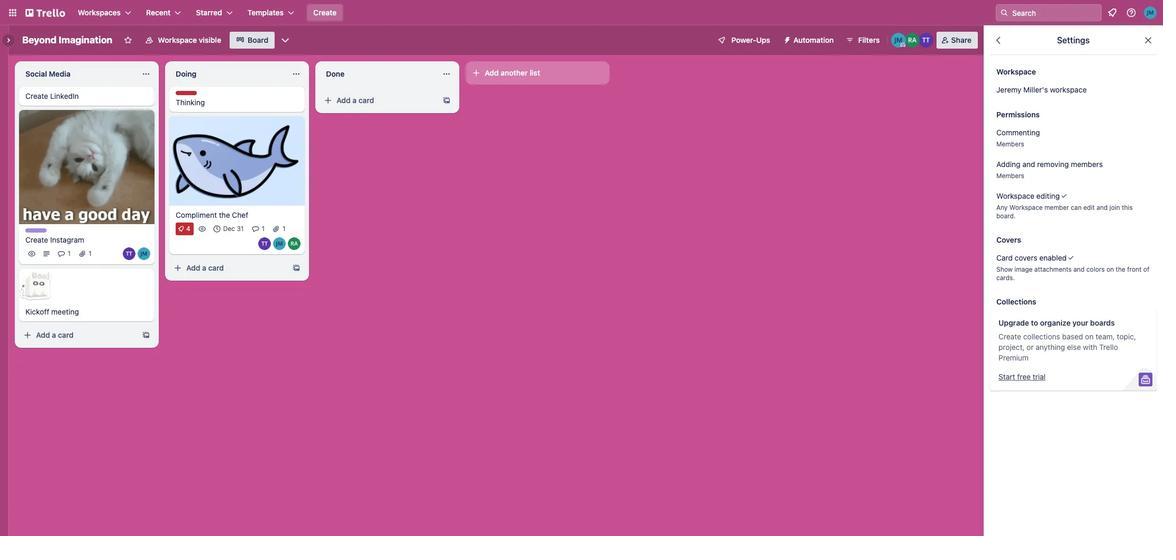 Task type: describe. For each thing, give the bounding box(es) containing it.
create from template… image for doing
[[292, 264, 301, 272]]

ruby anderson (rubyanderson7) image
[[288, 237, 301, 250]]

a for done
[[352, 96, 357, 105]]

star or unstar board image
[[124, 36, 133, 44]]

adding
[[996, 160, 1020, 169]]

with
[[1083, 343, 1097, 352]]

add a card for social media
[[36, 331, 74, 340]]

edit
[[1083, 204, 1095, 212]]

commenting members
[[996, 128, 1040, 148]]

visible
[[199, 35, 221, 44]]

31
[[237, 225, 244, 233]]

starred
[[196, 8, 222, 17]]

thinking link
[[176, 97, 298, 108]]

cards.
[[996, 274, 1015, 282]]

create instagram link
[[25, 235, 148, 246]]

Dec 31 checkbox
[[210, 223, 247, 235]]

share
[[951, 35, 972, 44]]

miller's
[[1023, 85, 1048, 94]]

back to home image
[[25, 4, 65, 21]]

card for social media
[[58, 331, 74, 340]]

done
[[326, 69, 345, 78]]

0 notifications image
[[1106, 6, 1119, 19]]

compliment
[[176, 210, 217, 219]]

add a card button for social media
[[19, 327, 138, 344]]

card for done
[[359, 96, 374, 105]]

members inside commenting members
[[996, 140, 1024, 148]]

upgrade to organize your boards create collections based on team, topic, project, or anything else with trello premium
[[999, 319, 1136, 362]]

dec
[[223, 225, 235, 233]]

organize
[[1040, 319, 1071, 328]]

members inside adding and removing members members
[[996, 172, 1024, 180]]

list
[[530, 68, 540, 77]]

0 horizontal spatial terry turtle (terryturtle) image
[[123, 248, 135, 261]]

kickoff
[[25, 308, 49, 317]]

recent button
[[140, 4, 187, 21]]

starred button
[[190, 4, 239, 21]]

join
[[1110, 204, 1120, 212]]

workspace visible button
[[139, 32, 228, 49]]

filters button
[[842, 32, 883, 49]]

create inside the upgrade to organize your boards create collections based on team, topic, project, or anything else with trello premium
[[999, 332, 1021, 341]]

thinking
[[176, 98, 205, 107]]

jeremy miller's workspace link
[[990, 80, 1157, 99]]

premium
[[999, 353, 1029, 362]]

board.
[[996, 212, 1016, 220]]

power-ups
[[731, 35, 770, 44]]

or
[[1027, 343, 1034, 352]]

recent
[[146, 8, 171, 17]]

collections
[[996, 297, 1036, 306]]

board link
[[230, 32, 275, 49]]

image
[[1015, 266, 1033, 274]]

workspace for workspace
[[996, 67, 1036, 76]]

kickoff meeting
[[25, 308, 79, 317]]

templates
[[247, 8, 284, 17]]

upgrade
[[999, 319, 1029, 328]]

Doing text field
[[169, 66, 286, 83]]

adding and removing members members
[[996, 160, 1103, 180]]

color: purple, title: none image
[[25, 229, 47, 233]]

card for doing
[[208, 263, 224, 272]]

Board name text field
[[17, 32, 118, 49]]

commenting
[[996, 128, 1040, 137]]

member
[[1044, 204, 1069, 212]]

enabled
[[1039, 253, 1067, 262]]

media
[[49, 69, 70, 78]]

1 horizontal spatial terry turtle (terryturtle) image
[[258, 237, 271, 250]]

permissions
[[996, 110, 1040, 119]]

share button
[[936, 32, 978, 49]]

add a card for done
[[337, 96, 374, 105]]

add a card button for doing
[[169, 260, 288, 277]]

team,
[[1096, 332, 1115, 341]]

automation button
[[779, 32, 840, 49]]

meeting
[[51, 308, 79, 317]]

show
[[996, 266, 1013, 274]]

color: bold red, title: "thoughts" element
[[176, 91, 205, 99]]

create from template… image
[[142, 331, 150, 340]]

a for doing
[[202, 263, 206, 272]]

workspaces
[[78, 8, 121, 17]]

add another list
[[485, 68, 540, 77]]

on inside the upgrade to organize your boards create collections based on team, topic, project, or anything else with trello premium
[[1085, 332, 1094, 341]]

dec 31
[[223, 225, 244, 233]]

beyond imagination
[[22, 34, 112, 46]]

add a card for doing
[[186, 263, 224, 272]]

your
[[1073, 319, 1088, 328]]

front
[[1127, 266, 1142, 274]]

beyond
[[22, 34, 56, 46]]

and inside adding and removing members members
[[1022, 160, 1035, 169]]

start
[[999, 373, 1015, 382]]

workspaces button
[[71, 4, 138, 21]]

create linkedin
[[25, 92, 79, 101]]

the inside compliment the chef link
[[219, 210, 230, 219]]

show image attachments and colors on the front of cards.
[[996, 266, 1149, 282]]

topic,
[[1117, 332, 1136, 341]]

settings
[[1057, 35, 1090, 45]]

customize views image
[[280, 35, 291, 46]]

covers
[[1015, 253, 1037, 262]]

compliment the chef
[[176, 210, 248, 219]]

social
[[25, 69, 47, 78]]

anything
[[1036, 343, 1065, 352]]

card
[[996, 253, 1013, 262]]

on inside show image attachments and colors on the front of cards.
[[1107, 266, 1114, 274]]

can
[[1071, 204, 1082, 212]]

2 horizontal spatial terry turtle (terryturtle) image
[[918, 33, 933, 48]]

any
[[996, 204, 1008, 212]]

linkedin
[[50, 92, 79, 101]]



Task type: locate. For each thing, give the bounding box(es) containing it.
editing
[[1036, 192, 1060, 201]]

add a card down done
[[337, 96, 374, 105]]

board
[[248, 35, 268, 44]]

1
[[262, 225, 265, 233], [283, 225, 286, 233], [68, 250, 71, 258], [89, 250, 92, 258]]

0 vertical spatial members
[[996, 140, 1024, 148]]

create from template… image
[[442, 96, 451, 105], [292, 264, 301, 272]]

add a card down the 4
[[186, 263, 224, 272]]

0 horizontal spatial add a card
[[36, 331, 74, 340]]

add for social media
[[36, 331, 50, 340]]

to
[[1031, 319, 1038, 328]]

instagram
[[50, 236, 84, 245]]

2 horizontal spatial add a card button
[[320, 92, 438, 109]]

trial
[[1033, 373, 1046, 382]]

1 horizontal spatial the
[[1116, 266, 1125, 274]]

workspace down recent popup button
[[158, 35, 197, 44]]

free
[[1017, 373, 1031, 382]]

members down commenting
[[996, 140, 1024, 148]]

workspace for workspace editing
[[996, 192, 1034, 201]]

1 horizontal spatial card
[[208, 263, 224, 272]]

card down meeting
[[58, 331, 74, 340]]

2 horizontal spatial and
[[1097, 204, 1108, 212]]

trello
[[1099, 343, 1118, 352]]

the inside show image attachments and colors on the front of cards.
[[1116, 266, 1125, 274]]

1 vertical spatial the
[[1116, 266, 1125, 274]]

jeremy miller (jeremymiller198) image
[[1144, 6, 1157, 19], [891, 33, 906, 48], [273, 237, 286, 250], [138, 248, 150, 261]]

add a card button for done
[[320, 92, 438, 109]]

create for create instagram
[[25, 236, 48, 245]]

2 members from the top
[[996, 172, 1024, 180]]

this
[[1122, 204, 1133, 212]]

1 horizontal spatial on
[[1107, 266, 1114, 274]]

add down done
[[337, 96, 351, 105]]

and left colors
[[1074, 266, 1085, 274]]

primary element
[[0, 0, 1163, 25]]

0 horizontal spatial on
[[1085, 332, 1094, 341]]

add a card button down the dec 31 checkbox
[[169, 260, 288, 277]]

create for create
[[313, 8, 337, 17]]

add for doing
[[186, 263, 200, 272]]

1 horizontal spatial add a card button
[[169, 260, 288, 277]]

imagination
[[59, 34, 112, 46]]

add a card down kickoff meeting
[[36, 331, 74, 340]]

add a card button down kickoff meeting link at bottom
[[19, 327, 138, 344]]

and inside any workspace member can edit and join this board.
[[1097, 204, 1108, 212]]

1 horizontal spatial create from template… image
[[442, 96, 451, 105]]

workspace inside any workspace member can edit and join this board.
[[1009, 204, 1043, 212]]

filters
[[858, 35, 880, 44]]

create instagram
[[25, 236, 84, 245]]

chef
[[232, 210, 248, 219]]

2 vertical spatial add a card
[[36, 331, 74, 340]]

0 vertical spatial a
[[352, 96, 357, 105]]

power-ups button
[[710, 32, 777, 49]]

start free trial
[[999, 373, 1046, 382]]

add a card button down done text box
[[320, 92, 438, 109]]

1 vertical spatial members
[[996, 172, 1024, 180]]

1 vertical spatial and
[[1097, 204, 1108, 212]]

2 vertical spatial and
[[1074, 266, 1085, 274]]

add down the 4
[[186, 263, 200, 272]]

of
[[1143, 266, 1149, 274]]

pete ghost image
[[18, 269, 52, 303]]

terry turtle (terryturtle) image
[[918, 33, 933, 48], [258, 237, 271, 250], [123, 248, 135, 261]]

workspace
[[158, 35, 197, 44], [996, 67, 1036, 76], [996, 192, 1034, 201], [1009, 204, 1043, 212]]

add inside button
[[485, 68, 499, 77]]

open information menu image
[[1126, 7, 1137, 18]]

card
[[359, 96, 374, 105], [208, 263, 224, 272], [58, 331, 74, 340]]

start free trial button
[[999, 372, 1046, 383]]

0 vertical spatial on
[[1107, 266, 1114, 274]]

templates button
[[241, 4, 301, 21]]

2 horizontal spatial add a card
[[337, 96, 374, 105]]

Done text field
[[320, 66, 436, 83]]

thoughts thinking
[[176, 91, 205, 107]]

create from template… image for done
[[442, 96, 451, 105]]

2 horizontal spatial card
[[359, 96, 374, 105]]

and left the join
[[1097, 204, 1108, 212]]

the up "dec"
[[219, 210, 230, 219]]

workspace inside button
[[158, 35, 197, 44]]

0 horizontal spatial the
[[219, 210, 230, 219]]

0 vertical spatial and
[[1022, 160, 1035, 169]]

on up with
[[1085, 332, 1094, 341]]

0 vertical spatial card
[[359, 96, 374, 105]]

1 vertical spatial on
[[1085, 332, 1094, 341]]

Search field
[[1009, 5, 1101, 21]]

social media
[[25, 69, 70, 78]]

workspace visible
[[158, 35, 221, 44]]

1 vertical spatial a
[[202, 263, 206, 272]]

card covers enabled
[[996, 253, 1067, 262]]

search image
[[1000, 8, 1009, 17]]

sm image
[[779, 32, 794, 47]]

a for social media
[[52, 331, 56, 340]]

0 vertical spatial the
[[219, 210, 230, 219]]

workspace
[[1050, 85, 1087, 94]]

0 horizontal spatial a
[[52, 331, 56, 340]]

0 horizontal spatial create from template… image
[[292, 264, 301, 272]]

1 vertical spatial card
[[208, 263, 224, 272]]

workspace up any
[[996, 192, 1034, 201]]

project,
[[999, 343, 1025, 352]]

4
[[186, 225, 190, 233]]

2 vertical spatial add a card button
[[19, 327, 138, 344]]

create button
[[307, 4, 343, 21]]

card down the dec 31 checkbox
[[208, 263, 224, 272]]

jeremy miller's workspace
[[996, 85, 1087, 94]]

and inside show image attachments and colors on the front of cards.
[[1074, 266, 1085, 274]]

workspace down workspace editing at the right of the page
[[1009, 204, 1043, 212]]

on right colors
[[1107, 266, 1114, 274]]

0 vertical spatial add a card button
[[320, 92, 438, 109]]

Social Media text field
[[19, 66, 135, 83]]

another
[[501, 68, 528, 77]]

1 members from the top
[[996, 140, 1024, 148]]

based
[[1062, 332, 1083, 341]]

colors
[[1086, 266, 1105, 274]]

card down done text box
[[359, 96, 374, 105]]

terry turtle (terryturtle) image left ruby anderson (rubyanderson7) image
[[258, 237, 271, 250]]

workspace editing
[[996, 192, 1060, 201]]

add down the kickoff
[[36, 331, 50, 340]]

this member is an admin of this board. image
[[900, 43, 905, 48]]

create
[[313, 8, 337, 17], [25, 92, 48, 101], [25, 236, 48, 245], [999, 332, 1021, 341]]

collections
[[1023, 332, 1060, 341]]

terry turtle (terryturtle) image down create instagram link at the top
[[123, 248, 135, 261]]

terry turtle (terryturtle) image right this member is an admin of this board. icon
[[918, 33, 933, 48]]

covers
[[996, 235, 1021, 244]]

add
[[485, 68, 499, 77], [337, 96, 351, 105], [186, 263, 200, 272], [36, 331, 50, 340]]

1 horizontal spatial a
[[202, 263, 206, 272]]

add left the another on the left top of page
[[485, 68, 499, 77]]

thoughts
[[176, 91, 205, 99]]

workspace up jeremy
[[996, 67, 1036, 76]]

else
[[1067, 343, 1081, 352]]

1 vertical spatial add a card
[[186, 263, 224, 272]]

2 vertical spatial a
[[52, 331, 56, 340]]

0 vertical spatial add a card
[[337, 96, 374, 105]]

members
[[996, 140, 1024, 148], [996, 172, 1024, 180]]

a
[[352, 96, 357, 105], [202, 263, 206, 272], [52, 331, 56, 340]]

0 vertical spatial create from template… image
[[442, 96, 451, 105]]

0 horizontal spatial add a card button
[[19, 327, 138, 344]]

and
[[1022, 160, 1035, 169], [1097, 204, 1108, 212], [1074, 266, 1085, 274]]

ruby anderson (rubyanderson7) image
[[905, 33, 920, 48]]

2 horizontal spatial a
[[352, 96, 357, 105]]

ups
[[756, 35, 770, 44]]

add another list button
[[466, 61, 610, 85]]

jeremy
[[996, 85, 1021, 94]]

1 horizontal spatial add a card
[[186, 263, 224, 272]]

workspace for workspace visible
[[158, 35, 197, 44]]

0 horizontal spatial and
[[1022, 160, 1035, 169]]

1 horizontal spatial and
[[1074, 266, 1085, 274]]

and right 'adding'
[[1022, 160, 1035, 169]]

1 vertical spatial add a card button
[[169, 260, 288, 277]]

attachments
[[1034, 266, 1072, 274]]

compliment the chef link
[[176, 210, 298, 221]]

boards
[[1090, 319, 1115, 328]]

members
[[1071, 160, 1103, 169]]

the left front
[[1116, 266, 1125, 274]]

members down 'adding'
[[996, 172, 1024, 180]]

create inside button
[[313, 8, 337, 17]]

create for create linkedin
[[25, 92, 48, 101]]

1 vertical spatial create from template… image
[[292, 264, 301, 272]]

create linkedin link
[[25, 91, 148, 102]]

kickoff meeting link
[[25, 307, 148, 318]]

add a card
[[337, 96, 374, 105], [186, 263, 224, 272], [36, 331, 74, 340]]

2 vertical spatial card
[[58, 331, 74, 340]]

add for done
[[337, 96, 351, 105]]

any workspace member can edit and join this board.
[[996, 204, 1133, 220]]

power-
[[731, 35, 756, 44]]

0 horizontal spatial card
[[58, 331, 74, 340]]

on
[[1107, 266, 1114, 274], [1085, 332, 1094, 341]]



Task type: vqa. For each thing, say whether or not it's contained in the screenshot.
repair to the left
no



